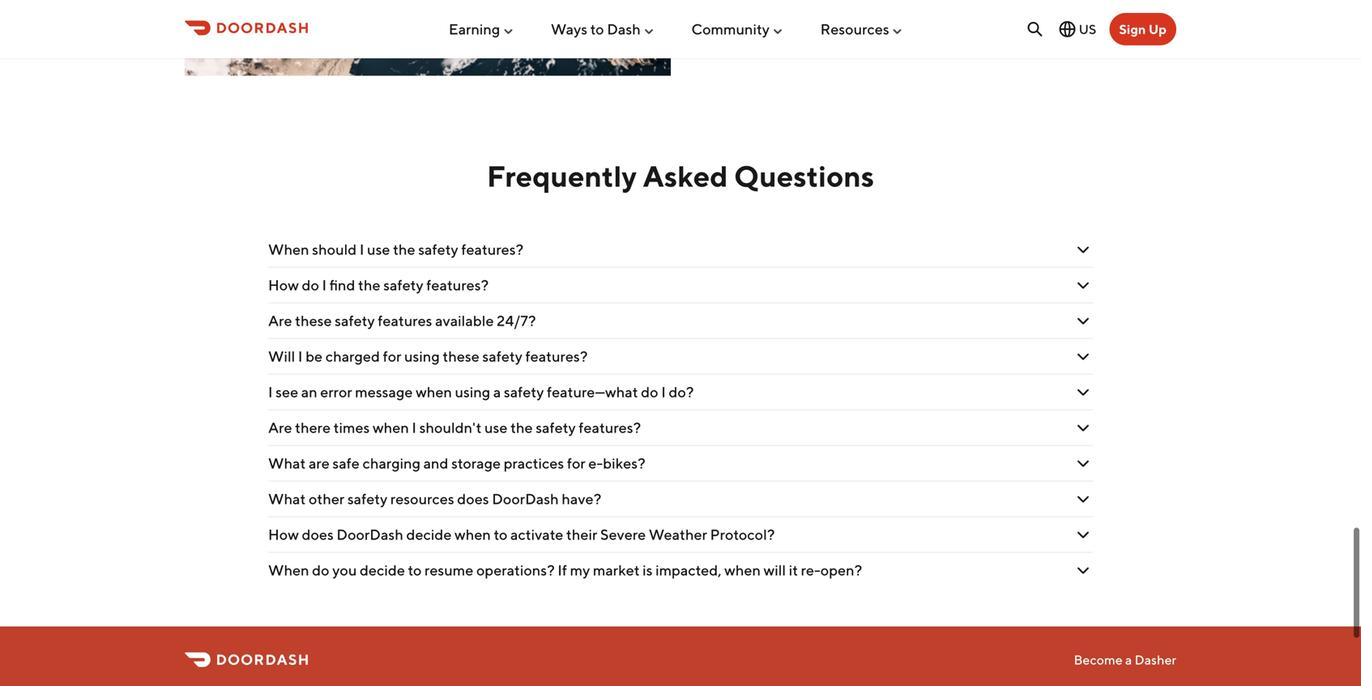 Task type: describe. For each thing, give the bounding box(es) containing it.
activate
[[511, 525, 563, 543]]

asked
[[643, 158, 728, 193]]

how for how does doordash decide when to activate their severe weather protocol?
[[268, 525, 299, 543]]

1 horizontal spatial use
[[485, 418, 508, 436]]

when up resume
[[455, 525, 491, 543]]

charged
[[326, 347, 380, 364]]

2 horizontal spatial to
[[591, 20, 604, 38]]

safe
[[333, 454, 360, 471]]

e-
[[589, 454, 603, 471]]

feature—what
[[547, 383, 638, 400]]

frequently
[[487, 158, 637, 193]]

will
[[268, 347, 295, 364]]

when do you decide to resume operations? if my market is impacted, when will it re-open?
[[268, 561, 862, 578]]

1 vertical spatial do
[[641, 383, 659, 400]]

the for find
[[358, 276, 381, 293]]

when left will
[[725, 561, 761, 578]]

0 horizontal spatial for
[[383, 347, 401, 364]]

practices
[[504, 454, 564, 471]]

how do i find the safety features?
[[268, 276, 489, 293]]

0 vertical spatial using
[[404, 347, 440, 364]]

decide for to
[[360, 561, 405, 578]]

message
[[355, 383, 413, 400]]

my
[[570, 561, 590, 578]]

have?
[[562, 489, 601, 507]]

safety left feature—what on the bottom
[[504, 383, 544, 400]]

impacted,
[[656, 561, 722, 578]]

it
[[789, 561, 798, 578]]

24/7?
[[497, 311, 536, 329]]

0 horizontal spatial these
[[295, 311, 332, 329]]

0 vertical spatial a
[[493, 383, 501, 400]]

community link
[[692, 14, 784, 44]]

how for how do i find the safety features?
[[268, 276, 299, 293]]

the for use
[[393, 240, 415, 257]]

find
[[330, 276, 355, 293]]

are for are these safety features available 24/7?
[[268, 311, 292, 329]]

what for what other safety resources does doordash have?
[[268, 489, 306, 507]]

other
[[309, 489, 345, 507]]

decide for when
[[406, 525, 452, 543]]

you
[[332, 561, 357, 578]]

features? up available
[[426, 276, 489, 293]]

resume
[[425, 561, 474, 578]]

resources
[[391, 489, 454, 507]]

if
[[558, 561, 567, 578]]

1 vertical spatial does
[[302, 525, 334, 543]]

2 horizontal spatial the
[[511, 418, 533, 436]]

will
[[764, 561, 786, 578]]

1 vertical spatial doordash
[[337, 525, 403, 543]]

community
[[692, 20, 770, 38]]

error
[[320, 383, 352, 400]]

weather
[[649, 525, 707, 543]]

features? up feature—what on the bottom
[[526, 347, 588, 364]]

us
[[1079, 21, 1097, 37]]

up
[[1149, 21, 1167, 37]]

become a dasher
[[1074, 652, 1177, 667]]

sign up button
[[1110, 13, 1177, 45]]

are these safety features available 24/7?
[[268, 311, 536, 329]]

what for what are safe charging and storage practices for e-bikes?
[[268, 454, 306, 471]]

ways to dash
[[551, 20, 641, 38]]

market
[[593, 561, 640, 578]]

chevron down image for will i be charged for using these safety features?
[[1074, 346, 1093, 365]]

ways to dash link
[[551, 14, 655, 44]]

when should i use the safety features?
[[268, 240, 524, 257]]

dasher
[[1135, 652, 1177, 667]]

are for are there times when i shouldn't use the safety features?
[[268, 418, 292, 436]]

chevron down image for weather
[[1074, 524, 1093, 544]]



Task type: vqa. For each thing, say whether or not it's contained in the screenshot.
PAY
no



Task type: locate. For each thing, give the bounding box(es) containing it.
are
[[268, 311, 292, 329], [268, 418, 292, 436]]

when left should
[[268, 240, 309, 257]]

when for when do you decide to resume operations? if my market is impacted, when will it re-open?
[[268, 561, 309, 578]]

for left e- at left bottom
[[567, 454, 586, 471]]

2 when from the top
[[268, 561, 309, 578]]

0 horizontal spatial decide
[[360, 561, 405, 578]]

charging
[[363, 454, 421, 471]]

0 vertical spatial these
[[295, 311, 332, 329]]

features
[[378, 311, 432, 329]]

0 vertical spatial doordash
[[492, 489, 559, 507]]

to left "activate"
[[494, 525, 508, 543]]

what
[[268, 454, 306, 471], [268, 489, 306, 507]]

2 vertical spatial the
[[511, 418, 533, 436]]

0 vertical spatial use
[[367, 240, 390, 257]]

when for when should i use the safety features?
[[268, 240, 309, 257]]

4 chevron down image from the top
[[1074, 382, 1093, 401]]

0 horizontal spatial use
[[367, 240, 390, 257]]

1 vertical spatial when
[[268, 561, 309, 578]]

sign up
[[1119, 21, 1167, 37]]

chevron down image for i see an error message when using a safety feature—what do i do?
[[1074, 382, 1093, 401]]

when
[[416, 383, 452, 400], [373, 418, 409, 436], [455, 525, 491, 543], [725, 561, 761, 578]]

1 horizontal spatial a
[[1126, 652, 1132, 667]]

re-
[[801, 561, 821, 578]]

when left you at the left of the page
[[268, 561, 309, 578]]

0 horizontal spatial to
[[408, 561, 422, 578]]

0 vertical spatial are
[[268, 311, 292, 329]]

when up charging on the left of page
[[373, 418, 409, 436]]

chevron down image for are these safety features available 24/7?
[[1074, 310, 1093, 330]]

0 vertical spatial to
[[591, 20, 604, 38]]

1 vertical spatial how
[[268, 525, 299, 543]]

1 vertical spatial the
[[358, 276, 381, 293]]

i left be at left bottom
[[298, 347, 303, 364]]

frequently asked questions
[[487, 158, 874, 193]]

are up will
[[268, 311, 292, 329]]

1 horizontal spatial using
[[455, 383, 490, 400]]

1 what from the top
[[268, 454, 306, 471]]

safety down '24/7?'
[[483, 347, 523, 364]]

chevron down image
[[1074, 275, 1093, 294], [1074, 417, 1093, 437], [1074, 453, 1093, 472], [1074, 489, 1093, 508], [1074, 524, 1093, 544], [1074, 560, 1093, 579]]

for
[[383, 347, 401, 364], [567, 454, 586, 471]]

the up how do i find the safety features?
[[393, 240, 415, 257]]

4 chevron down image from the top
[[1074, 489, 1093, 508]]

use
[[367, 240, 390, 257], [485, 418, 508, 436]]

chevron down image for features?
[[1074, 417, 1093, 437]]

be
[[306, 347, 323, 364]]

0 vertical spatial how
[[268, 276, 299, 293]]

resources
[[821, 20, 890, 38]]

2 what from the top
[[268, 489, 306, 507]]

0 vertical spatial what
[[268, 454, 306, 471]]

are there times when i shouldn't use the safety features?
[[268, 418, 641, 436]]

earning link
[[449, 14, 515, 44]]

i left find
[[322, 276, 327, 293]]

2 chevron down image from the top
[[1074, 310, 1093, 330]]

do left do?
[[641, 383, 659, 400]]

decide
[[406, 525, 452, 543], [360, 561, 405, 578]]

1 vertical spatial for
[[567, 454, 586, 471]]

using up are there times when i shouldn't use the safety features?
[[455, 383, 490, 400]]

safety right other
[[348, 489, 388, 507]]

to left dash
[[591, 20, 604, 38]]

dx - severe weather image
[[185, 0, 671, 75]]

safety
[[418, 240, 458, 257], [383, 276, 424, 293], [335, 311, 375, 329], [483, 347, 523, 364], [504, 383, 544, 400], [536, 418, 576, 436], [348, 489, 388, 507]]

i see an error message when using a safety feature—what do i do?
[[268, 383, 694, 400]]

earning
[[449, 20, 500, 38]]

using down 'features'
[[404, 347, 440, 364]]

decide down what other safety resources does doordash have? on the bottom left of page
[[406, 525, 452, 543]]

2 chevron down image from the top
[[1074, 417, 1093, 437]]

0 horizontal spatial doordash
[[337, 525, 403, 543]]

5 chevron down image from the top
[[1074, 524, 1093, 544]]

how does doordash decide when to activate their severe weather protocol?
[[268, 525, 775, 543]]

3 chevron down image from the top
[[1074, 346, 1093, 365]]

0 vertical spatial for
[[383, 347, 401, 364]]

to left resume
[[408, 561, 422, 578]]

a up are there times when i shouldn't use the safety features?
[[493, 383, 501, 400]]

use down the i see an error message when using a safety feature—what do i do?
[[485, 418, 508, 436]]

doordash
[[492, 489, 559, 507], [337, 525, 403, 543]]

chevron down image for market
[[1074, 560, 1093, 579]]

the
[[393, 240, 415, 257], [358, 276, 381, 293], [511, 418, 533, 436]]

an
[[301, 383, 317, 400]]

1 are from the top
[[268, 311, 292, 329]]

there
[[295, 418, 331, 436]]

using
[[404, 347, 440, 364], [455, 383, 490, 400]]

does down other
[[302, 525, 334, 543]]

1 horizontal spatial does
[[457, 489, 489, 507]]

doordash up how does doordash decide when to activate their severe weather protocol? at the bottom of the page
[[492, 489, 559, 507]]

1 vertical spatial use
[[485, 418, 508, 436]]

i
[[360, 240, 364, 257], [322, 276, 327, 293], [298, 347, 303, 364], [268, 383, 273, 400], [661, 383, 666, 400], [412, 418, 417, 436]]

protocol?
[[710, 525, 775, 543]]

1 horizontal spatial doordash
[[492, 489, 559, 507]]

safety up charged at the left
[[335, 311, 375, 329]]

do left you at the left of the page
[[312, 561, 329, 578]]

what are safe charging and storage practices for e-bikes?
[[268, 454, 646, 471]]

to
[[591, 20, 604, 38], [494, 525, 508, 543], [408, 561, 422, 578]]

should
[[312, 240, 357, 257]]

0 vertical spatial do
[[302, 276, 319, 293]]

ways
[[551, 20, 588, 38]]

for up message
[[383, 347, 401, 364]]

how
[[268, 276, 299, 293], [268, 525, 299, 543]]

these down available
[[443, 347, 480, 364]]

1 vertical spatial are
[[268, 418, 292, 436]]

1 when from the top
[[268, 240, 309, 257]]

see
[[276, 383, 298, 400]]

1 horizontal spatial decide
[[406, 525, 452, 543]]

2 vertical spatial to
[[408, 561, 422, 578]]

do for features?
[[302, 276, 319, 293]]

0 horizontal spatial using
[[404, 347, 440, 364]]

chevron down image
[[1074, 239, 1093, 259], [1074, 310, 1093, 330], [1074, 346, 1093, 365], [1074, 382, 1093, 401]]

is
[[643, 561, 653, 578]]

does
[[457, 489, 489, 507], [302, 525, 334, 543]]

0 vertical spatial does
[[457, 489, 489, 507]]

when
[[268, 240, 309, 257], [268, 561, 309, 578]]

1 vertical spatial a
[[1126, 652, 1132, 667]]

1 vertical spatial these
[[443, 347, 480, 364]]

1 chevron down image from the top
[[1074, 275, 1093, 294]]

shouldn't
[[419, 418, 482, 436]]

i left see in the bottom left of the page
[[268, 383, 273, 400]]

become a dasher link
[[1074, 652, 1177, 667]]

do
[[302, 276, 319, 293], [641, 383, 659, 400], [312, 561, 329, 578]]

dash
[[607, 20, 641, 38]]

times
[[334, 418, 370, 436]]

the right find
[[358, 276, 381, 293]]

and
[[424, 454, 449, 471]]

sign
[[1119, 21, 1146, 37]]

doordash up you at the left of the page
[[337, 525, 403, 543]]

chevron down image for when should i use the safety features?
[[1074, 239, 1093, 259]]

storage
[[451, 454, 501, 471]]

safety up practices on the bottom of page
[[536, 418, 576, 436]]

6 chevron down image from the top
[[1074, 560, 1093, 579]]

0 horizontal spatial a
[[493, 383, 501, 400]]

become
[[1074, 652, 1123, 667]]

1 horizontal spatial the
[[393, 240, 415, 257]]

features? up e- at left bottom
[[579, 418, 641, 436]]

0 horizontal spatial does
[[302, 525, 334, 543]]

does down storage
[[457, 489, 489, 507]]

what left are
[[268, 454, 306, 471]]

use up how do i find the safety features?
[[367, 240, 390, 257]]

safety up are these safety features available 24/7?
[[383, 276, 424, 293]]

2 vertical spatial do
[[312, 561, 329, 578]]

0 horizontal spatial the
[[358, 276, 381, 293]]

1 horizontal spatial to
[[494, 525, 508, 543]]

do?
[[669, 383, 694, 400]]

do left find
[[302, 276, 319, 293]]

1 vertical spatial using
[[455, 383, 490, 400]]

safety up how do i find the safety features?
[[418, 240, 458, 257]]

operations?
[[476, 561, 555, 578]]

open?
[[821, 561, 862, 578]]

what left other
[[268, 489, 306, 507]]

0 vertical spatial when
[[268, 240, 309, 257]]

i right should
[[360, 240, 364, 257]]

2 are from the top
[[268, 418, 292, 436]]

1 vertical spatial to
[[494, 525, 508, 543]]

what other safety resources does doordash have?
[[268, 489, 601, 507]]

0 vertical spatial decide
[[406, 525, 452, 543]]

3 chevron down image from the top
[[1074, 453, 1093, 472]]

chevron down image for bikes?
[[1074, 453, 1093, 472]]

1 horizontal spatial these
[[443, 347, 480, 364]]

resources link
[[821, 14, 904, 44]]

1 vertical spatial decide
[[360, 561, 405, 578]]

0 vertical spatial the
[[393, 240, 415, 257]]

features? up '24/7?'
[[461, 240, 524, 257]]

globe line image
[[1058, 19, 1077, 39]]

1 vertical spatial what
[[268, 489, 306, 507]]

the up practices on the bottom of page
[[511, 418, 533, 436]]

questions
[[734, 158, 874, 193]]

severe
[[600, 525, 646, 543]]

features?
[[461, 240, 524, 257], [426, 276, 489, 293], [526, 347, 588, 364], [579, 418, 641, 436]]

a left dasher at the bottom of the page
[[1126, 652, 1132, 667]]

1 horizontal spatial for
[[567, 454, 586, 471]]

available
[[435, 311, 494, 329]]

do for operations?
[[312, 561, 329, 578]]

2 how from the top
[[268, 525, 299, 543]]

these
[[295, 311, 332, 329], [443, 347, 480, 364]]

these up be at left bottom
[[295, 311, 332, 329]]

bikes?
[[603, 454, 646, 471]]

their
[[566, 525, 597, 543]]

a
[[493, 383, 501, 400], [1126, 652, 1132, 667]]

i left do?
[[661, 383, 666, 400]]

are
[[309, 454, 330, 471]]

are left the there
[[268, 418, 292, 436]]

decide right you at the left of the page
[[360, 561, 405, 578]]

i left shouldn't on the left bottom of page
[[412, 418, 417, 436]]

1 how from the top
[[268, 276, 299, 293]]

will i be charged for using these safety features?
[[268, 347, 588, 364]]

when down will i be charged for using these safety features?
[[416, 383, 452, 400]]

1 chevron down image from the top
[[1074, 239, 1093, 259]]



